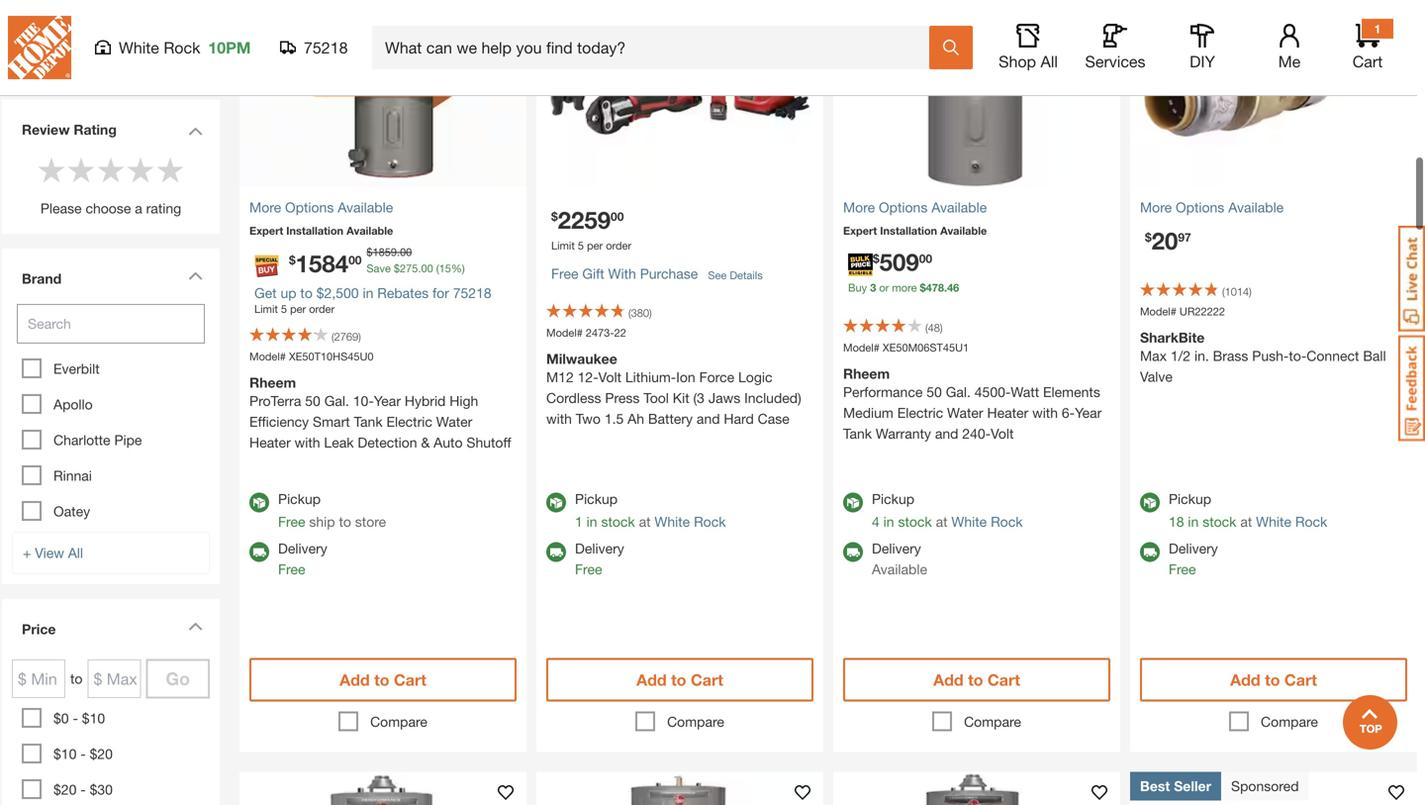 Task type: locate. For each thing, give the bounding box(es) containing it.
$ inside $ 509 00
[[873, 251, 880, 265]]

rheem for 509
[[844, 365, 890, 382]]

0 horizontal spatial eligible
[[22, 5, 70, 22]]

2 more options available expert installation available from the left
[[844, 199, 988, 237]]

0 vertical spatial subscription eligible link
[[12, 0, 210, 39]]

0 horizontal spatial stock
[[602, 513, 635, 530]]

at inside "pickup 18 in stock at white rock"
[[1241, 513, 1253, 530]]

limit 5 per order
[[552, 239, 632, 252]]

rheem up proterra
[[250, 374, 296, 391]]

0 horizontal spatial per
[[290, 303, 306, 315]]

expert up the get
[[250, 224, 283, 237]]

me button
[[1259, 24, 1322, 71]]

4 add to cart button from the left
[[1141, 658, 1408, 702]]

subscription up the home depot logo
[[22, 0, 105, 1]]

75218 down %)
[[453, 285, 492, 301]]

more up 20
[[1141, 199, 1173, 215]]

1 horizontal spatial more options available expert installation available
[[844, 199, 988, 237]]

0 horizontal spatial rheem
[[250, 374, 296, 391]]

50 inside rheem proterra 50 gal. 10-year hybrid high efficiency smart tank electric water heater with leak detection & auto shutoff
[[305, 393, 321, 409]]

in inside "pickup 18 in stock at white rock"
[[1189, 513, 1200, 530]]

delivery available
[[872, 540, 928, 577]]

1 vertical spatial .
[[418, 262, 421, 275]]

0 vertical spatial 75218
[[304, 38, 348, 57]]

( down free gift with purchase 'button'
[[629, 306, 631, 319]]

1 horizontal spatial delivery free
[[575, 540, 625, 577]]

model# up 'performance'
[[844, 341, 880, 354]]

1 horizontal spatial 1
[[1375, 22, 1382, 36]]

- left $30
[[80, 781, 86, 798]]

valve
[[1141, 368, 1173, 385]]

available shipping image for 18 in stock
[[1141, 542, 1161, 562]]

1 available for pickup image from the left
[[547, 493, 566, 512]]

( for ( 380 )
[[629, 306, 631, 319]]

model# up the sharkbite
[[1141, 305, 1177, 318]]

00 up limit 5 per order
[[611, 209, 624, 223]]

logic
[[739, 369, 773, 385]]

free left ship
[[278, 513, 305, 530]]

diy button
[[1171, 24, 1235, 71]]

1 vertical spatial 5
[[281, 303, 287, 315]]

5 down 2259 on the top left of the page
[[578, 239, 584, 252]]

1 horizontal spatial all
[[1041, 52, 1058, 71]]

) up the xe50m06st45u1 at the top right of the page
[[941, 321, 943, 334]]

- for $0
[[73, 710, 78, 726]]

0 horizontal spatial year
[[374, 393, 401, 409]]

2 horizontal spatial delivery free
[[1169, 540, 1219, 577]]

compare for pickup 4 in stock at white rock
[[965, 713, 1022, 730]]

2 available shipping image from the left
[[844, 542, 863, 562]]

available for pickup image left "pickup 18 in stock at white rock"
[[1141, 493, 1161, 512]]

75218
[[304, 38, 348, 57], [453, 285, 492, 301]]

6-
[[1062, 405, 1076, 421]]

0 horizontal spatial water
[[436, 413, 473, 430]]

3 available shipping image from the left
[[1141, 542, 1161, 562]]

50 inside the rheem performance 50 gal. 4500-watt elements medium electric water heater with 6-year tank warranty and 240-volt
[[927, 384, 943, 400]]

gal. inside rheem proterra 50 gal. 10-year hybrid high efficiency smart tank electric water heater with leak detection & auto shutoff
[[325, 393, 349, 409]]

1 horizontal spatial available shipping image
[[844, 542, 863, 562]]

2 expert from the left
[[844, 224, 878, 237]]

pickup inside pickup 1 in stock at white rock
[[575, 491, 618, 507]]

star symbol image up a
[[126, 155, 155, 185]]

0 vertical spatial eligible
[[22, 5, 70, 22]]

4 delivery from the left
[[1169, 540, 1219, 557]]

apollo link
[[53, 396, 93, 412]]

shop
[[999, 52, 1037, 71]]

medium
[[844, 405, 894, 421]]

3 pickup from the left
[[872, 491, 915, 507]]

2 vertical spatial caret icon image
[[188, 622, 203, 631]]

+
[[23, 545, 31, 561]]

star symbol image
[[37, 155, 66, 185], [126, 155, 155, 185], [155, 155, 185, 185]]

00 left the save
[[349, 253, 362, 267]]

0 horizontal spatial volt
[[599, 369, 622, 385]]

22
[[615, 326, 627, 339]]

limit down 2259 on the top left of the page
[[552, 239, 575, 252]]

review rating link
[[22, 119, 151, 140]]

1 options from the left
[[285, 199, 334, 215]]

subscription for topmost 'subscription eligible' link
[[22, 0, 105, 1]]

15
[[439, 262, 451, 275]]

rheem up 'performance'
[[844, 365, 890, 382]]

0 horizontal spatial white rock link
[[655, 513, 726, 530]]

2 horizontal spatial available shipping image
[[1141, 542, 1161, 562]]

per
[[587, 239, 603, 252], [290, 303, 306, 315]]

cart 1
[[1353, 22, 1384, 71]]

rock for pickup 4 in stock at white rock
[[991, 513, 1023, 530]]

all right shop
[[1041, 52, 1058, 71]]

00 inside $ 1584 00
[[349, 253, 362, 267]]

compare for pickup free ship to store
[[370, 713, 428, 730]]

volt inside the rheem performance 50 gal. 4500-watt elements medium electric water heater with 6-year tank warranty and 240-volt
[[991, 425, 1014, 442]]

more up $ 509 00
[[844, 199, 876, 215]]

1 more from the left
[[250, 199, 281, 215]]

0 horizontal spatial at
[[639, 513, 651, 530]]

00 up the 478
[[920, 251, 933, 265]]

more up the get
[[250, 199, 281, 215]]

1 horizontal spatial tank
[[844, 425, 872, 442]]

best
[[1141, 778, 1171, 794]]

1 vertical spatial 1
[[575, 513, 583, 530]]

white for pickup 1 in stock at white rock
[[655, 513, 690, 530]]

add to cart
[[340, 670, 427, 689], [637, 670, 724, 689], [934, 670, 1021, 689], [1231, 670, 1318, 689]]

$ up 3
[[873, 251, 880, 265]]

4 add to cart from the left
[[1231, 670, 1318, 689]]

electric up warranty
[[898, 405, 944, 421]]

rock inside pickup 4 in stock at white rock
[[991, 513, 1023, 530]]

) for ( 48 )
[[941, 321, 943, 334]]

gal. inside the rheem performance 50 gal. 4500-watt elements medium electric water heater with 6-year tank warranty and 240-volt
[[946, 384, 971, 400]]

more options available expert installation available up 1584
[[250, 199, 394, 237]]

and
[[697, 410, 720, 427], [936, 425, 959, 442]]

delivery free down 18
[[1169, 540, 1219, 577]]

choose
[[86, 200, 131, 216]]

with left 6-
[[1033, 405, 1059, 421]]

$20 up $30
[[90, 746, 113, 762]]

at for 4 in stock
[[936, 513, 948, 530]]

1 vertical spatial heater
[[250, 434, 291, 451]]

rock for pickup 18 in stock at white rock
[[1296, 513, 1328, 530]]

) for ( 2769 )
[[359, 330, 361, 343]]

1 horizontal spatial electric
[[898, 405, 944, 421]]

0 horizontal spatial more options available expert installation available
[[250, 199, 394, 237]]

pickup free ship to store
[[278, 491, 386, 530]]

eligible
[[22, 5, 70, 22], [136, 46, 180, 62]]

add to cart button for pickup 4 in stock at white rock
[[844, 658, 1111, 702]]

or
[[880, 281, 890, 294]]

order down $2,500
[[309, 303, 335, 315]]

1 add to cart from the left
[[340, 670, 427, 689]]

- for $20
[[80, 781, 86, 798]]

water up 240-
[[948, 405, 984, 421]]

heater
[[988, 405, 1029, 421], [250, 434, 291, 451]]

volt up 'press'
[[599, 369, 622, 385]]

delivery for 4
[[872, 540, 922, 557]]

per down the $ 2259 00
[[587, 239, 603, 252]]

max 1/2 in. brass push-to-connect coupling fitting image
[[1131, 772, 1418, 805]]

performance 50 gal. 4500-watt elements medium electric water heater with 6-year tank warranty and 240-volt image
[[834, 0, 1121, 187]]

with down cordless
[[547, 410, 572, 427]]

0 horizontal spatial options
[[285, 199, 334, 215]]

0 vertical spatial $20
[[90, 746, 113, 762]]

efficiency
[[250, 413, 309, 430]]

delivery down pickup 1 in stock at white rock at bottom
[[575, 540, 625, 557]]

subscription eligible for topmost 'subscription eligible' link
[[22, 0, 105, 22]]

electric inside rheem proterra 50 gal. 10-year hybrid high efficiency smart tank electric water heater with leak detection & auto shutoff
[[387, 413, 433, 430]]

3 white rock link from the left
[[1257, 513, 1328, 530]]

free
[[552, 265, 579, 282], [278, 513, 305, 530], [278, 561, 305, 577], [575, 561, 603, 577], [1169, 561, 1197, 577]]

0 vertical spatial limit
[[552, 239, 575, 252]]

white rock link
[[655, 513, 726, 530], [952, 513, 1023, 530], [1257, 513, 1328, 530]]

2 star symbol image from the left
[[126, 155, 155, 185]]

smart
[[313, 413, 350, 430]]

0 vertical spatial subscription eligible
[[22, 0, 105, 22]]

0 vertical spatial heater
[[988, 405, 1029, 421]]

2 horizontal spatial with
[[1033, 405, 1059, 421]]

electric down hybrid
[[387, 413, 433, 430]]

1 horizontal spatial limit
[[552, 239, 575, 252]]

1 vertical spatial limit
[[254, 303, 278, 315]]

1 expert from the left
[[250, 224, 283, 237]]

2 horizontal spatial at
[[1241, 513, 1253, 530]]

1 horizontal spatial options
[[879, 199, 928, 215]]

more options available expert installation available for 509
[[844, 199, 988, 237]]

year
[[374, 393, 401, 409], [1076, 405, 1102, 421]]

buy 3 or more $ 478 . 46
[[849, 281, 960, 294]]

and left 240-
[[936, 425, 959, 442]]

1 vertical spatial order
[[309, 303, 335, 315]]

pickup down two
[[575, 491, 618, 507]]

2 available for pickup image from the left
[[844, 493, 863, 512]]

1 delivery free from the left
[[278, 540, 328, 577]]

available for pickup image left pickup 1 in stock at white rock at bottom
[[547, 493, 566, 512]]

more
[[893, 281, 917, 294]]

3 delivery free from the left
[[1169, 540, 1219, 577]]

$10 down $0
[[53, 746, 77, 762]]

00 for 2259
[[611, 209, 624, 223]]

model# for model# xe50t10hs45u0
[[250, 350, 286, 363]]

all right view
[[68, 545, 83, 561]]

rock
[[164, 38, 200, 57], [694, 513, 726, 530], [991, 513, 1023, 530], [1296, 513, 1328, 530]]

1 vertical spatial all
[[68, 545, 83, 561]]

( up the xe50m06st45u1 at the top right of the page
[[926, 321, 928, 334]]

price-range-upperBound telephone field
[[88, 660, 141, 698]]

2 available for pickup image from the left
[[1141, 493, 1161, 512]]

(3
[[694, 390, 705, 406]]

$10 right $0
[[82, 710, 105, 726]]

installation for 1584
[[286, 224, 344, 237]]

best seller
[[1141, 778, 1212, 794]]

gal. for 509
[[946, 384, 971, 400]]

3 compare from the left
[[965, 713, 1022, 730]]

3 add from the left
[[934, 670, 964, 689]]

available for pickup image for 1584
[[250, 493, 269, 512]]

( up ur22222
[[1223, 285, 1226, 298]]

white inside "pickup 18 in stock at white rock"
[[1257, 513, 1292, 530]]

0 vertical spatial per
[[587, 239, 603, 252]]

per down the up
[[290, 303, 306, 315]]

star symbol image
[[66, 155, 96, 185], [96, 155, 126, 185]]

in for pickup 18 in stock at white rock
[[1189, 513, 1200, 530]]

installation up 1584
[[286, 224, 344, 237]]

go
[[166, 668, 190, 689]]

delivery free down pickup 1 in stock at white rock at bottom
[[575, 540, 625, 577]]

3 delivery from the left
[[872, 540, 922, 557]]

free for pickup free ship to store
[[278, 561, 305, 577]]

options for 509
[[879, 199, 928, 215]]

eligible inside subscription eligible
[[22, 5, 70, 22]]

pickup 4 in stock at white rock
[[872, 491, 1023, 530]]

1 horizontal spatial more options available link
[[844, 197, 1111, 218]]

rock inside pickup 1 in stock at white rock
[[694, 513, 726, 530]]

0 horizontal spatial delivery free
[[278, 540, 328, 577]]

What can we help you find today? search field
[[385, 27, 929, 68]]

( 48 )
[[926, 321, 943, 334]]

pickup up 4
[[872, 491, 915, 507]]

subscription eligible for the bottommost 'subscription eligible' link
[[53, 46, 180, 62]]

water inside rheem proterra 50 gal. 10-year hybrid high efficiency smart tank electric water heater with leak detection & auto shutoff
[[436, 413, 473, 430]]

1 at from the left
[[639, 513, 651, 530]]

pickup
[[278, 491, 321, 507], [575, 491, 618, 507], [872, 491, 915, 507], [1169, 491, 1212, 507]]

0 horizontal spatial expert
[[250, 224, 283, 237]]

0 horizontal spatial tank
[[354, 413, 383, 430]]

2 horizontal spatial more options available link
[[1141, 197, 1408, 218]]

pickup inside pickup 4 in stock at white rock
[[872, 491, 915, 507]]

ship
[[309, 513, 335, 530]]

2 caret icon image from the top
[[188, 271, 203, 280]]

review
[[22, 121, 70, 138]]

00 inside $ 509 00
[[920, 251, 933, 265]]

pickup for 4
[[872, 491, 915, 507]]

in inside $ 1859 . 00 save $ 275 . 00 ( 15 %) get up to $2,500 in  rebates for 75218 limit 5 per order
[[363, 285, 374, 301]]

1 horizontal spatial with
[[547, 410, 572, 427]]

available shipping image
[[547, 542, 566, 562], [844, 542, 863, 562], [1141, 542, 1161, 562]]

cart for pickup free ship to store
[[394, 670, 427, 689]]

1 horizontal spatial heater
[[988, 405, 1029, 421]]

50 up smart
[[305, 393, 321, 409]]

$ for 20
[[1146, 230, 1152, 244]]

rheem for 1584
[[250, 374, 296, 391]]

3 add to cart from the left
[[934, 670, 1021, 689]]

1 available for pickup image from the left
[[250, 493, 269, 512]]

seller
[[1175, 778, 1212, 794]]

options up $ 509 00
[[879, 199, 928, 215]]

$ left 97
[[1146, 230, 1152, 244]]

$ up limit 5 per order
[[552, 209, 558, 223]]

white rock link for pickup 18 in stock at white rock
[[1257, 513, 1328, 530]]

$ inside $ 1584 00
[[289, 253, 296, 267]]

get up to $2,500 in  rebates for 75218 button
[[254, 285, 492, 301]]

0 vertical spatial caret icon image
[[188, 127, 203, 136]]

3 add to cart button from the left
[[844, 658, 1111, 702]]

1 vertical spatial subscription eligible
[[53, 46, 180, 62]]

more options available link up 1859
[[250, 197, 517, 218]]

0 vertical spatial -
[[73, 710, 78, 726]]

water inside the rheem performance 50 gal. 4500-watt elements medium electric water heater with 6-year tank warranty and 240-volt
[[948, 405, 984, 421]]

add to cart for pickup free ship to store
[[340, 670, 427, 689]]

delivery free for 1
[[575, 540, 625, 577]]

50
[[927, 384, 943, 400], [305, 393, 321, 409]]

) for ( 1014 )
[[1250, 285, 1252, 298]]

0 horizontal spatial 1
[[575, 513, 583, 530]]

add to cart button for pickup 18 in stock at white rock
[[1141, 658, 1408, 702]]

0 horizontal spatial limit
[[254, 303, 278, 315]]

more options available expert installation available up $ 509 00
[[844, 199, 988, 237]]

1 horizontal spatial water
[[948, 405, 984, 421]]

available for pickup image
[[250, 493, 269, 512], [844, 493, 863, 512]]

2 stock from the left
[[899, 513, 932, 530]]

to inside pickup free ship to store
[[339, 513, 351, 530]]

2 horizontal spatial options
[[1176, 199, 1225, 215]]

1 delivery from the left
[[278, 540, 328, 557]]

stock inside "pickup 18 in stock at white rock"
[[1203, 513, 1237, 530]]

delivery for 1
[[575, 540, 625, 557]]

0 horizontal spatial 5
[[281, 303, 287, 315]]

delivery down 4
[[872, 540, 922, 557]]

stock inside pickup 1 in stock at white rock
[[602, 513, 635, 530]]

with
[[609, 265, 637, 282]]

get
[[254, 285, 277, 301]]

and down (3
[[697, 410, 720, 427]]

free gift with purchase button
[[552, 254, 698, 294]]

00 for 1584
[[349, 253, 362, 267]]

1014
[[1226, 285, 1250, 298]]

proterra 50 gal. 10-year hybrid high efficiency smart tank electric water heater with leak detection & auto shutoff image
[[240, 0, 527, 187]]

in for pickup 4 in stock at white rock
[[884, 513, 895, 530]]

2 delivery free from the left
[[575, 540, 625, 577]]

1 horizontal spatial 75218
[[453, 285, 492, 301]]

0 vertical spatial subscription
[[22, 0, 105, 1]]

2 add to cart from the left
[[637, 670, 724, 689]]

1 horizontal spatial at
[[936, 513, 948, 530]]

price-range-lowerBound telephone field
[[12, 660, 65, 698]]

0 vertical spatial 1
[[1375, 22, 1382, 36]]

heater inside rheem proterra 50 gal. 10-year hybrid high efficiency smart tank electric water heater with leak detection & auto shutoff
[[250, 434, 291, 451]]

in
[[363, 285, 374, 301], [587, 513, 598, 530], [884, 513, 895, 530], [1189, 513, 1200, 530]]

gal. up smart
[[325, 393, 349, 409]]

4 add from the left
[[1231, 670, 1261, 689]]

options
[[285, 199, 334, 215], [879, 199, 928, 215], [1176, 199, 1225, 215]]

0 horizontal spatial and
[[697, 410, 720, 427]]

stock
[[602, 513, 635, 530], [899, 513, 932, 530], [1203, 513, 1237, 530]]

caret icon image
[[188, 127, 203, 136], [188, 271, 203, 280], [188, 622, 203, 631]]

1 pickup from the left
[[278, 491, 321, 507]]

1 vertical spatial volt
[[991, 425, 1014, 442]]

1 horizontal spatial stock
[[899, 513, 932, 530]]

max
[[1141, 348, 1167, 364]]

more
[[250, 199, 281, 215], [844, 199, 876, 215], [1141, 199, 1173, 215]]

services
[[1086, 52, 1146, 71]]

add to cart for pickup 4 in stock at white rock
[[934, 670, 1021, 689]]

free for pickup 18 in stock at white rock
[[1169, 561, 1197, 577]]

diy
[[1190, 52, 1216, 71]]

caret icon image inside price link
[[188, 622, 203, 631]]

heater down efficiency
[[250, 434, 291, 451]]

with
[[1033, 405, 1059, 421], [547, 410, 572, 427], [295, 434, 320, 451]]

0 horizontal spatial heater
[[250, 434, 291, 451]]

1 horizontal spatial available for pickup image
[[844, 493, 863, 512]]

pickup inside "pickup 18 in stock at white rock"
[[1169, 491, 1212, 507]]

0 vertical spatial 5
[[578, 239, 584, 252]]

0 horizontal spatial more options available link
[[250, 197, 517, 218]]

5 inside $ 1859 . 00 save $ 275 . 00 ( 15 %) get up to $2,500 in  rebates for 75218 limit 5 per order
[[281, 303, 287, 315]]

$ up the up
[[289, 253, 296, 267]]

rheem performance 50 gal. 4500-watt elements medium electric water heater with 6-year tank warranty and 240-volt
[[844, 365, 1102, 442]]

) up xe50t10hs45u0 at the left top of the page
[[359, 330, 361, 343]]

1 horizontal spatial volt
[[991, 425, 1014, 442]]

1 horizontal spatial year
[[1076, 405, 1102, 421]]

1 white rock link from the left
[[655, 513, 726, 530]]

3 more options available link from the left
[[1141, 197, 1408, 218]]

2 white rock link from the left
[[952, 513, 1023, 530]]

1 inside pickup 1 in stock at white rock
[[575, 513, 583, 530]]

0 vertical spatial order
[[606, 239, 632, 252]]

year inside the rheem performance 50 gal. 4500-watt elements medium electric water heater with 6-year tank warranty and 240-volt
[[1076, 405, 1102, 421]]

1 caret icon image from the top
[[188, 127, 203, 136]]

compare up max 1/2 in. brass push-to-connect coupling fitting image
[[1262, 713, 1319, 730]]

( up xe50t10hs45u0 at the left top of the page
[[332, 330, 334, 343]]

at inside pickup 1 in stock at white rock
[[639, 513, 651, 530]]

1 vertical spatial 75218
[[453, 285, 492, 301]]

1 stock from the left
[[602, 513, 635, 530]]

0 horizontal spatial more
[[250, 199, 281, 215]]

delivery free down ship
[[278, 540, 328, 577]]

1 inside cart 1
[[1375, 22, 1382, 36]]

electric inside the rheem performance 50 gal. 4500-watt elements medium electric water heater with 6-year tank warranty and 240-volt
[[898, 405, 944, 421]]

1 vertical spatial $20
[[53, 781, 77, 798]]

1 more options available link from the left
[[250, 197, 517, 218]]

0 horizontal spatial order
[[309, 303, 335, 315]]

water up auto
[[436, 413, 473, 430]]

volt
[[599, 369, 622, 385], [991, 425, 1014, 442]]

3 caret icon image from the top
[[188, 622, 203, 631]]

expert up $ 509 00
[[844, 224, 878, 237]]

more options available link up '1014' on the top of page
[[1141, 197, 1408, 218]]

1 star symbol image from the left
[[66, 155, 96, 185]]

rock inside "pickup 18 in stock at white rock"
[[1296, 513, 1328, 530]]

2 installation from the left
[[881, 224, 938, 237]]

2 add to cart button from the left
[[547, 658, 814, 702]]

available for pickup image up available shipping icon
[[250, 493, 269, 512]]

compare up performance platinum 50 gal.tall 12 year 40,000 btu high efficiency natural gas tank water heater image on the bottom right of page
[[965, 713, 1022, 730]]

75218 button
[[280, 38, 349, 57]]

subscription up the rating
[[53, 46, 132, 62]]

more options available link for 1584
[[250, 197, 517, 218]]

options up 97
[[1176, 199, 1225, 215]]

) down "free gift with purchase see details"
[[650, 306, 652, 319]]

1 compare from the left
[[370, 713, 428, 730]]

$ inside "$ 20 97"
[[1146, 230, 1152, 244]]

limit inside $ 1859 . 00 save $ 275 . 00 ( 15 %) get up to $2,500 in  rebates for 75218 limit 5 per order
[[254, 303, 278, 315]]

2 horizontal spatial stock
[[1203, 513, 1237, 530]]

0 horizontal spatial installation
[[286, 224, 344, 237]]

expert for 509
[[844, 224, 878, 237]]

1 for pickup
[[575, 513, 583, 530]]

) up sharkbite max 1/2 in. brass push-to-connect ball valve
[[1250, 285, 1252, 298]]

1 vertical spatial $10
[[53, 746, 77, 762]]

1 star symbol image from the left
[[37, 155, 66, 185]]

white rock link for pickup 4 in stock at white rock
[[952, 513, 1023, 530]]

caret icon image inside brand link
[[188, 271, 203, 280]]

save
[[367, 262, 391, 275]]

3 stock from the left
[[1203, 513, 1237, 530]]

order up with
[[606, 239, 632, 252]]

free down pickup 1 in stock at white rock at bottom
[[575, 561, 603, 577]]

1 add to cart button from the left
[[250, 658, 517, 702]]

0 horizontal spatial with
[[295, 434, 320, 451]]

$ inside the $ 2259 00
[[552, 209, 558, 223]]

stock for 4 in stock
[[899, 513, 932, 530]]

pickup for free
[[278, 491, 321, 507]]

( left %)
[[436, 262, 439, 275]]

50 down the xe50m06st45u1 at the top right of the page
[[927, 384, 943, 400]]

gal. left 4500-
[[946, 384, 971, 400]]

. left 15
[[418, 262, 421, 275]]

rheem inside the rheem performance 50 gal. 4500-watt elements medium electric water heater with 6-year tank warranty and 240-volt
[[844, 365, 890, 382]]

2 pickup from the left
[[575, 491, 618, 507]]

75218 right 10pm at top
[[304, 38, 348, 57]]

$20 - $30 link
[[53, 781, 113, 798]]

2 compare from the left
[[667, 713, 725, 730]]

two
[[576, 410, 601, 427]]

model# up milwaukee
[[547, 326, 583, 339]]

2 options from the left
[[879, 199, 928, 215]]

2 horizontal spatial white rock link
[[1257, 513, 1328, 530]]

1 more options available expert installation available from the left
[[250, 199, 394, 237]]

max 1/2 in. brass push-to-connect ball valve image
[[1131, 0, 1418, 187]]

order
[[606, 239, 632, 252], [309, 303, 335, 315]]

4 pickup from the left
[[1169, 491, 1212, 507]]

at inside pickup 4 in stock at white rock
[[936, 513, 948, 530]]

tank
[[354, 413, 383, 430], [844, 425, 872, 442]]

white inside pickup 4 in stock at white rock
[[952, 513, 987, 530]]

0 vertical spatial all
[[1041, 52, 1058, 71]]

available for pickup image down medium
[[844, 493, 863, 512]]

2 vertical spatial -
[[80, 781, 86, 798]]

in inside pickup 4 in stock at white rock
[[884, 513, 895, 530]]

at
[[639, 513, 651, 530], [936, 513, 948, 530], [1241, 513, 1253, 530]]

1 horizontal spatial rheem
[[844, 365, 890, 382]]

1 add from the left
[[340, 670, 370, 689]]

4 compare from the left
[[1262, 713, 1319, 730]]

1 horizontal spatial white rock link
[[952, 513, 1023, 530]]

see details button
[[708, 257, 763, 294]]

1 horizontal spatial installation
[[881, 224, 938, 237]]

everbilt link
[[53, 360, 100, 377]]

installation up $ 509 00
[[881, 224, 938, 237]]

gift
[[583, 265, 605, 282]]

year down elements
[[1076, 405, 1102, 421]]

2259
[[558, 205, 611, 234]]

1 installation from the left
[[286, 224, 344, 237]]

0 vertical spatial volt
[[599, 369, 622, 385]]

stock inside pickup 4 in stock at white rock
[[899, 513, 932, 530]]

warranty
[[876, 425, 932, 442]]

00 inside the $ 2259 00
[[611, 209, 624, 223]]

1 available shipping image from the left
[[547, 542, 566, 562]]

$ for 2259
[[552, 209, 558, 223]]

with left leak
[[295, 434, 320, 451]]

2 add from the left
[[637, 670, 667, 689]]

478
[[927, 281, 945, 294]]

delivery down ship
[[278, 540, 328, 557]]

white inside pickup 1 in stock at white rock
[[655, 513, 690, 530]]

1 vertical spatial eligible
[[136, 46, 180, 62]]

pickup inside pickup free ship to store
[[278, 491, 321, 507]]

add to cart button for pickup 1 in stock at white rock
[[547, 658, 814, 702]]

everbilt
[[53, 360, 100, 377]]

ball
[[1364, 348, 1387, 364]]

volt down 4500-
[[991, 425, 1014, 442]]

1 horizontal spatial more
[[844, 199, 876, 215]]

2 horizontal spatial .
[[945, 281, 948, 294]]

$
[[552, 209, 558, 223], [1146, 230, 1152, 244], [367, 246, 373, 258], [873, 251, 880, 265], [289, 253, 296, 267], [394, 262, 400, 275], [920, 281, 927, 294]]

compare for pickup 1 in stock at white rock
[[667, 713, 725, 730]]

with inside the rheem performance 50 gal. 4500-watt elements medium electric water heater with 6-year tank warranty and 240-volt
[[1033, 405, 1059, 421]]

gal.
[[946, 384, 971, 400], [325, 393, 349, 409]]

tank down medium
[[844, 425, 872, 442]]

cart
[[1353, 52, 1384, 71], [394, 670, 427, 689], [691, 670, 724, 689], [988, 670, 1021, 689], [1285, 670, 1318, 689]]

electric
[[898, 405, 944, 421], [387, 413, 433, 430]]

$ 1584 00
[[289, 249, 362, 277]]

delivery down 18
[[1169, 540, 1219, 557]]

2 more from the left
[[844, 199, 876, 215]]

2 more options available link from the left
[[844, 197, 1111, 218]]

model# for model# 2473-22
[[547, 326, 583, 339]]

delivery free
[[278, 540, 328, 577], [575, 540, 625, 577], [1169, 540, 1219, 577]]

0 horizontal spatial available shipping image
[[547, 542, 566, 562]]

caret icon image for price
[[188, 622, 203, 631]]

me
[[1279, 52, 1301, 71]]

compare up performance 40 gal. short 6-year 34,000 btu natural gas tank water heater image
[[370, 713, 428, 730]]

( for ( 48 )
[[926, 321, 928, 334]]

2 at from the left
[[936, 513, 948, 530]]

0 horizontal spatial $10
[[53, 746, 77, 762]]

star symbol image up please on the top of the page
[[37, 155, 66, 185]]

delivery for free
[[278, 540, 328, 557]]

in inside pickup 1 in stock at white rock
[[587, 513, 598, 530]]

feedback link image
[[1399, 335, 1426, 442]]

0 vertical spatial .
[[397, 246, 400, 258]]

please choose a rating
[[40, 200, 181, 216]]

0 horizontal spatial 75218
[[304, 38, 348, 57]]

available shipping image
[[250, 542, 269, 562]]

more options available
[[1141, 199, 1285, 215]]

delivery inside 'delivery available'
[[872, 540, 922, 557]]

eligible for topmost 'subscription eligible' link
[[22, 5, 70, 22]]

240-
[[963, 425, 991, 442]]

2 delivery from the left
[[575, 540, 625, 557]]

more options available link up 46
[[844, 197, 1111, 218]]

$ up the save
[[367, 246, 373, 258]]

1 horizontal spatial and
[[936, 425, 959, 442]]

expert for 1584
[[250, 224, 283, 237]]

Search text field
[[17, 304, 205, 344]]

$ 1859 . 00 save $ 275 . 00 ( 15 %) get up to $2,500 in  rebates for 75218 limit 5 per order
[[254, 246, 492, 315]]

add to cart for pickup 1 in stock at white rock
[[637, 670, 724, 689]]

sharkbite
[[1141, 329, 1205, 346]]

$ right more
[[920, 281, 927, 294]]

star symbol image up please choose a rating
[[96, 155, 126, 185]]

4500-
[[975, 384, 1011, 400]]

compare up the performance 50 gal. 4500-watt residential tall electric water heater with 6-year tank warranty and 240-volt image
[[667, 713, 725, 730]]

rheem inside rheem proterra 50 gal. 10-year hybrid high efficiency smart tank electric water heater with leak detection & auto shutoff
[[250, 374, 296, 391]]

1 horizontal spatial $10
[[82, 710, 105, 726]]

- right $0
[[73, 710, 78, 726]]

available for pickup image
[[547, 493, 566, 512], [1141, 493, 1161, 512]]

add to cart button
[[250, 658, 517, 702], [547, 658, 814, 702], [844, 658, 1111, 702], [1141, 658, 1408, 702]]

3 at from the left
[[1241, 513, 1253, 530]]

. up 275
[[397, 246, 400, 258]]



Task type: describe. For each thing, give the bounding box(es) containing it.
$ for 509
[[873, 251, 880, 265]]

auto
[[434, 434, 463, 451]]

free inside pickup free ship to store
[[278, 513, 305, 530]]

more options available link for 509
[[844, 197, 1111, 218]]

more for 1584
[[250, 199, 281, 215]]

to-
[[1290, 348, 1307, 364]]

509
[[880, 248, 920, 276]]

go button
[[146, 659, 210, 699]]

46
[[948, 281, 960, 294]]

with inside milwaukee m12 12-volt lithium-ion force logic cordless press tool kit (3 jaws included) with two 1.5 ah battery and hard case
[[547, 410, 572, 427]]

0 horizontal spatial $20
[[53, 781, 77, 798]]

year inside rheem proterra 50 gal. 10-year hybrid high efficiency smart tank electric water heater with leak detection & auto shutoff
[[374, 393, 401, 409]]

case
[[758, 410, 790, 427]]

) for ( 380 )
[[650, 306, 652, 319]]

compare for pickup 18 in stock at white rock
[[1262, 713, 1319, 730]]

1 horizontal spatial per
[[587, 239, 603, 252]]

apollo
[[53, 396, 93, 412]]

with inside rheem proterra 50 gal. 10-year hybrid high efficiency smart tank electric water heater with leak detection & auto shutoff
[[295, 434, 320, 451]]

hybrid
[[405, 393, 446, 409]]

$ 509 00
[[873, 248, 933, 276]]

subscription for the bottommost 'subscription eligible' link
[[53, 46, 132, 62]]

&
[[421, 434, 430, 451]]

50 for 509
[[927, 384, 943, 400]]

- for $10
[[80, 746, 86, 762]]

available shipping image for 4 in stock
[[844, 542, 863, 562]]

white rock 10pm
[[119, 38, 251, 57]]

1 horizontal spatial $20
[[90, 746, 113, 762]]

cordless
[[547, 390, 602, 406]]

purchase
[[640, 265, 698, 282]]

delivery free for 18
[[1169, 540, 1219, 577]]

48
[[928, 321, 941, 334]]

in for pickup 1 in stock at white rock
[[587, 513, 598, 530]]

1 horizontal spatial order
[[606, 239, 632, 252]]

stock for 1 in stock
[[602, 513, 635, 530]]

tank inside rheem proterra 50 gal. 10-year hybrid high efficiency smart tank electric water heater with leak detection & auto shutoff
[[354, 413, 383, 430]]

+ view all
[[23, 545, 83, 561]]

more for 509
[[844, 199, 876, 215]]

$ 20 97
[[1146, 226, 1192, 254]]

free left gift
[[552, 265, 579, 282]]

pickup for 18
[[1169, 491, 1212, 507]]

$0 - $10 link
[[53, 710, 105, 726]]

0 horizontal spatial all
[[68, 545, 83, 561]]

performance 50 gal. 4500-watt residential tall electric water heater with 6-year tank warranty and 240-volt image
[[537, 772, 824, 805]]

2473-
[[586, 326, 615, 339]]

$10 - $20
[[53, 746, 113, 762]]

rating
[[74, 121, 117, 138]]

free for pickup 1 in stock at white rock
[[575, 561, 603, 577]]

stock for 18 in stock
[[1203, 513, 1237, 530]]

performance 40 gal. short 6-year 34,000 btu natural gas tank water heater image
[[240, 772, 527, 805]]

pipe
[[114, 432, 142, 448]]

available for pickup image for 18 in stock
[[1141, 493, 1161, 512]]

xe50m06st45u1
[[883, 341, 970, 354]]

$10 - $20 link
[[53, 746, 113, 762]]

ah
[[628, 410, 645, 427]]

battery
[[649, 410, 693, 427]]

3 options from the left
[[1176, 199, 1225, 215]]

brand
[[22, 270, 62, 287]]

brass
[[1214, 348, 1249, 364]]

a
[[135, 200, 142, 216]]

in.
[[1195, 348, 1210, 364]]

380
[[631, 306, 650, 319]]

add for 4 in stock
[[934, 670, 964, 689]]

( 380 )
[[629, 306, 652, 319]]

$0
[[53, 710, 69, 726]]

add to cart button for pickup free ship to store
[[250, 658, 517, 702]]

50 for 1584
[[305, 393, 321, 409]]

$2,500
[[317, 285, 359, 301]]

1 horizontal spatial .
[[418, 262, 421, 275]]

at for 1 in stock
[[639, 513, 651, 530]]

1/2
[[1171, 348, 1191, 364]]

delivery free for free
[[278, 540, 328, 577]]

force
[[700, 369, 735, 385]]

sponsored
[[1232, 778, 1300, 794]]

4
[[872, 513, 880, 530]]

( 1014 )
[[1223, 285, 1252, 298]]

lithium-
[[626, 369, 677, 385]]

%)
[[451, 262, 465, 275]]

( for ( 2769 )
[[332, 330, 334, 343]]

00 left 15
[[421, 262, 433, 275]]

( 2769 )
[[332, 330, 361, 343]]

00 up 275
[[400, 246, 412, 258]]

charlotte pipe
[[53, 432, 142, 448]]

buy
[[849, 281, 868, 294]]

more options available expert installation available for 1584
[[250, 199, 394, 237]]

per inside $ 1859 . 00 save $ 275 . 00 ( 15 %) get up to $2,500 in  rebates for 75218 limit 5 per order
[[290, 303, 306, 315]]

rheem proterra 50 gal. 10-year hybrid high efficiency smart tank electric water heater with leak detection & auto shutoff
[[250, 374, 511, 451]]

up
[[281, 285, 297, 301]]

kit
[[673, 390, 690, 406]]

press
[[605, 390, 640, 406]]

white for pickup 4 in stock at white rock
[[952, 513, 987, 530]]

delivery for 18
[[1169, 540, 1219, 557]]

( for ( 1014 )
[[1223, 285, 1226, 298]]

( inside $ 1859 . 00 save $ 275 . 00 ( 15 %) get up to $2,500 in  rebates for 75218 limit 5 per order
[[436, 262, 439, 275]]

pickup for 1
[[575, 491, 618, 507]]

installation for 509
[[881, 224, 938, 237]]

$ for 1859
[[367, 246, 373, 258]]

detection
[[358, 434, 417, 451]]

add to cart for pickup 18 in stock at white rock
[[1231, 670, 1318, 689]]

at for 18 in stock
[[1241, 513, 1253, 530]]

milwaukee m12 12-volt lithium-ion force logic cordless press tool kit (3 jaws included) with two 1.5 ah battery and hard case
[[547, 351, 802, 427]]

details
[[730, 269, 763, 281]]

heater inside the rheem performance 50 gal. 4500-watt elements medium electric water heater with 6-year tank warranty and 240-volt
[[988, 405, 1029, 421]]

see
[[708, 269, 727, 281]]

volt inside milwaukee m12 12-volt lithium-ion force logic cordless press tool kit (3 jaws included) with two 1.5 ah battery and hard case
[[599, 369, 622, 385]]

to inside $ 1859 . 00 save $ 275 . 00 ( 15 %) get up to $2,500 in  rebates for 75218 limit 5 per order
[[300, 285, 313, 301]]

for
[[433, 285, 449, 301]]

all inside button
[[1041, 52, 1058, 71]]

order inside $ 1859 . 00 save $ 275 . 00 ( 15 %) get up to $2,500 in  rebates for 75218 limit 5 per order
[[309, 303, 335, 315]]

free gift with purchase see details
[[552, 265, 763, 282]]

options for 1584
[[285, 199, 334, 215]]

leak
[[324, 434, 354, 451]]

1 for cart
[[1375, 22, 1382, 36]]

0 horizontal spatial .
[[397, 246, 400, 258]]

available for pickup image for 509
[[844, 493, 863, 512]]

hard
[[724, 410, 754, 427]]

2769
[[334, 330, 359, 343]]

the home depot logo image
[[8, 16, 71, 79]]

cart for pickup 4 in stock at white rock
[[988, 670, 1021, 689]]

shop all button
[[997, 24, 1061, 71]]

m12 12-volt lithium-ion force logic cordless press tool kit (3 jaws included) with two 1.5 ah battery and hard case image
[[537, 0, 824, 187]]

75218 inside $ 1859 . 00 save $ 275 . 00 ( 15 %) get up to $2,500 in  rebates for 75218 limit 5 per order
[[453, 285, 492, 301]]

rinnai link
[[53, 467, 92, 484]]

gal. for 1584
[[325, 393, 349, 409]]

caret icon image for brand
[[188, 271, 203, 280]]

eligible for the bottommost 'subscription eligible' link
[[136, 46, 180, 62]]

1859
[[373, 246, 397, 258]]

1 vertical spatial subscription eligible link
[[53, 46, 180, 62]]

18
[[1169, 513, 1185, 530]]

add for 1 in stock
[[637, 670, 667, 689]]

and inside the rheem performance 50 gal. 4500-watt elements medium electric water heater with 6-year tank warranty and 240-volt
[[936, 425, 959, 442]]

please
[[40, 200, 82, 216]]

add for 18 in stock
[[1231, 670, 1261, 689]]

3 star symbol image from the left
[[155, 155, 185, 185]]

white for pickup 18 in stock at white rock
[[1257, 513, 1292, 530]]

and inside milwaukee m12 12-volt lithium-ion force logic cordless press tool kit (3 jaws included) with two 1.5 ah battery and hard case
[[697, 410, 720, 427]]

cart for pickup 18 in stock at white rock
[[1285, 670, 1318, 689]]

tank inside the rheem performance 50 gal. 4500-watt elements medium electric water heater with 6-year tank warranty and 240-volt
[[844, 425, 872, 442]]

1 horizontal spatial 5
[[578, 239, 584, 252]]

3 more from the left
[[1141, 199, 1173, 215]]

model# for model# ur22222
[[1141, 305, 1177, 318]]

price
[[22, 621, 56, 637]]

performance platinum 50 gal.tall 12 year 40,000 btu high efficiency natural gas tank water heater image
[[834, 772, 1121, 805]]

model# xe50t10hs45u0
[[250, 350, 374, 363]]

model# ur22222
[[1141, 305, 1226, 318]]

live chat image
[[1399, 226, 1426, 332]]

xe50t10hs45u0
[[289, 350, 374, 363]]

12-
[[578, 369, 599, 385]]

$ right the save
[[394, 262, 400, 275]]

2 vertical spatial .
[[945, 281, 948, 294]]

275
[[400, 262, 418, 275]]

97
[[1179, 230, 1192, 244]]

20
[[1152, 226, 1179, 254]]

$ for 1584
[[289, 253, 296, 267]]

available for pickup image for 1 in stock
[[547, 493, 566, 512]]

2 star symbol image from the left
[[96, 155, 126, 185]]

75218 inside 75218 button
[[304, 38, 348, 57]]

available shipping image for 1 in stock
[[547, 542, 566, 562]]

+ view all link
[[12, 532, 210, 574]]

cart for pickup 1 in stock at white rock
[[691, 670, 724, 689]]

white rock link for pickup 1 in stock at white rock
[[655, 513, 726, 530]]

rock for pickup 1 in stock at white rock
[[694, 513, 726, 530]]

00 for 509
[[920, 251, 933, 265]]

$20 - $30
[[53, 781, 113, 798]]

connect
[[1307, 348, 1360, 364]]



Task type: vqa. For each thing, say whether or not it's contained in the screenshot.
sq.
no



